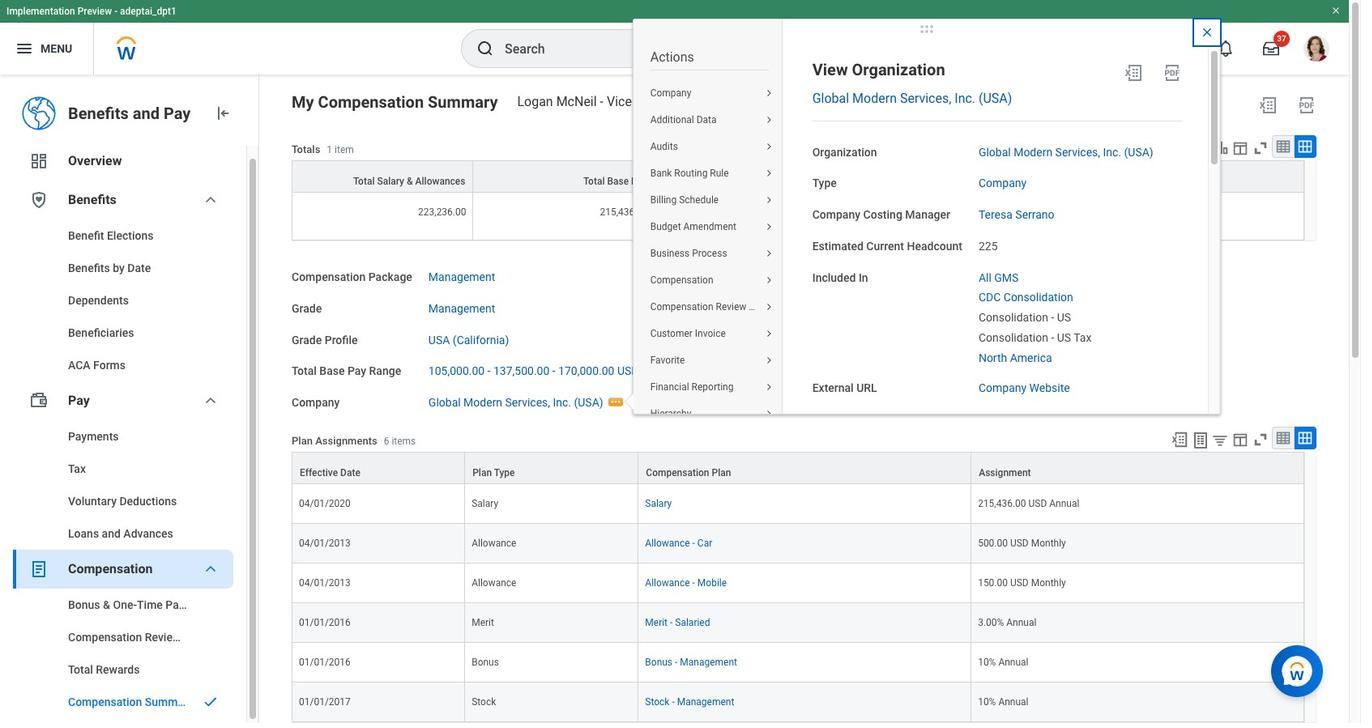 Task type: describe. For each thing, give the bounding box(es) containing it.
benefits for benefits and pay
[[68, 104, 129, 123]]

elections
[[107, 229, 154, 242]]

america for view organization export to excel icon
[[1010, 351, 1052, 364]]

implementation
[[6, 6, 75, 17]]

favorite menu item
[[633, 348, 786, 374]]

215,436.00 usd annual
[[978, 498, 1080, 510]]

company website for north america link for "consolidation - us tax" element corresponding to view organization export to excel icon
[[979, 382, 1070, 395]]

president,
[[635, 94, 692, 109]]

process inside 'menu item'
[[692, 248, 727, 259]]

menu for export to excel image
[[633, 80, 786, 724]]

allowance - mobile link
[[645, 575, 727, 589]]

teresa serrano for export to excel image
[[979, 208, 1055, 221]]

chevron right image for process
[[759, 250, 779, 259]]

6 row from the top
[[292, 564, 1305, 604]]

profile logan mcneil image
[[1304, 36, 1330, 65]]

total base pay
[[583, 176, 647, 187]]

stock - management
[[645, 697, 734, 708]]

dependents
[[68, 294, 129, 307]]

preview
[[78, 6, 112, 17]]

toolbar for assignments
[[1164, 427, 1317, 452]]

voluntary deductions link
[[13, 485, 233, 518]]

8 row from the top
[[292, 643, 1305, 683]]

chevron right image for compensation
[[759, 276, 779, 286]]

expand table image for assignments
[[1297, 430, 1314, 446]]

select to filter grid data image
[[1191, 140, 1209, 157]]

2 horizontal spatial salary
[[645, 498, 672, 510]]

logan mcneil - vice president, human resources
[[517, 94, 802, 109]]

external for export to excel image "consolidation - us tax" element
[[813, 382, 854, 395]]

north america link for "consolidation - us tax" element corresponding to view organization export to excel icon
[[979, 348, 1052, 364]]

pay for benefits and pay
[[164, 104, 191, 123]]

aca
[[68, 359, 90, 372]]

1
[[327, 145, 332, 156]]

company website link for north america link related to export to excel image "consolidation - us tax" element
[[979, 379, 1070, 395]]

merit - salaried link
[[645, 614, 710, 629]]

500.00
[[978, 538, 1008, 549]]

package
[[368, 271, 412, 284]]

the for address element for north america link for "consolidation - us tax" element corresponding to view organization export to excel icon
[[1007, 413, 1026, 426]]

justify image
[[15, 39, 34, 58]]

navigation pane region
[[0, 75, 259, 724]]

audits menu item
[[633, 134, 786, 160]]

total salary & allowances
[[353, 176, 466, 187]]

266,323.20
[[865, 207, 913, 218]]

audits
[[650, 141, 678, 152]]

export to worksheets image
[[1191, 431, 1211, 450]]

routing
[[675, 168, 708, 179]]

overview link
[[13, 142, 233, 181]]

aca forms link
[[13, 349, 233, 382]]

included in for the cdc consolidation "link" corresponding to "consolidation - us tax" element corresponding to view organization export to excel icon
[[813, 271, 868, 284]]

company costing manager for company link related to the cdc consolidation "link" corresponding to "consolidation - us tax" element corresponding to view organization export to excel icon
[[813, 208, 950, 221]]

benefits element
[[13, 220, 233, 382]]

compensation menu item
[[633, 267, 786, 294]]

total compensation button
[[656, 161, 919, 192]]

compensation review statement link
[[13, 622, 236, 654]]

cdc consolidation link for export to excel image "consolidation - us tax" element
[[979, 288, 1074, 304]]

base for total base pay range
[[320, 365, 345, 378]]

plan for type
[[473, 468, 492, 479]]

toolbar for 1
[[1143, 135, 1317, 161]]

225 for the cdc consolidation "link" for export to excel image "consolidation - us tax" element all gms link
[[979, 240, 998, 253]]

estimated current headcount for the cdc consolidation "link" for export to excel image "consolidation - us tax" element
[[813, 240, 963, 253]]

compensation down business process
[[650, 275, 714, 286]]

company costing manager for company link for the cdc consolidation "link" for export to excel image "consolidation - us tax" element
[[813, 208, 950, 221]]

payments link
[[13, 421, 233, 453]]

usa (california) link
[[429, 330, 509, 347]]

document alt image
[[29, 560, 49, 579]]

- inside menu banner
[[114, 6, 118, 17]]

loans and advances link
[[13, 518, 233, 550]]

company menu item
[[633, 80, 786, 107]]

dependents link
[[13, 284, 233, 317]]

fullscreen image for assignments
[[1252, 431, 1270, 449]]

allowance inside 'link'
[[645, 538, 690, 549]]

total for total rewards
[[68, 664, 93, 677]]

effective date button
[[293, 453, 464, 484]]

chevron right image inside hierarchy menu item
[[759, 410, 779, 420]]

implementation preview -   adeptai_dpt1
[[6, 6, 177, 17]]

compensation up customer invoice
[[650, 301, 714, 313]]

mobile
[[698, 578, 727, 589]]

compensation summary
[[68, 696, 193, 709]]

current for the cdc consolidation "link" for export to excel image "consolidation - us tax" element
[[867, 240, 904, 253]]

gms for export to excel image "consolidation - us tax" element
[[995, 271, 1019, 284]]

vice
[[607, 94, 632, 109]]

effective date
[[300, 468, 361, 479]]

compensation button
[[13, 550, 233, 589]]

grade profile
[[292, 334, 358, 347]]

37
[[1277, 34, 1287, 43]]

business process
[[650, 248, 727, 259]]

total compensation
[[825, 176, 912, 187]]

table image for assignments
[[1276, 430, 1292, 446]]

37 button
[[1254, 31, 1290, 66]]

compensation review statement
[[68, 631, 236, 644]]

chevron right image inside favorite menu item
[[759, 357, 779, 366]]

consolidation - us tax element for view organization export to excel icon
[[979, 328, 1092, 344]]

voluntary deductions
[[68, 495, 177, 508]]

usa
[[429, 334, 450, 347]]

5 row from the top
[[292, 524, 1305, 564]]

total base pay range
[[292, 365, 401, 378]]

compensation left package
[[292, 271, 366, 284]]

bonus & one-time payments
[[68, 599, 216, 612]]

financial reporting
[[650, 382, 734, 393]]

hierarchy
[[650, 408, 692, 420]]

additional
[[650, 114, 694, 126]]

total for total base pay
[[583, 176, 605, 187]]

manager for company link related to the cdc consolidation "link" corresponding to "consolidation - us tax" element corresponding to view organization export to excel icon
[[905, 208, 950, 221]]

my compensation summary
[[292, 92, 498, 112]]

chevron right image for audits
[[759, 143, 779, 152]]

compensation plan
[[646, 468, 731, 479]]

10% annual for stock - management
[[978, 697, 1029, 708]]

management link for grade
[[429, 299, 495, 315]]

expand table image for 1
[[1297, 139, 1314, 155]]

150.00 usd monthly
[[978, 578, 1066, 589]]

bank
[[650, 168, 672, 179]]

mcneil
[[556, 94, 597, 109]]

pay inside dropdown button
[[68, 393, 90, 408]]

estimated current headcount for the cdc consolidation "link" corresponding to "consolidation - us tax" element corresponding to view organization export to excel icon
[[813, 240, 963, 253]]

process inside menu item
[[749, 301, 784, 313]]

america for export to excel image
[[1010, 351, 1052, 364]]

actions for export to excel image's menu
[[650, 49, 694, 64]]

& inside compensation element
[[103, 599, 110, 612]]

500.00 usd monthly
[[978, 538, 1066, 549]]

consolidation - us consolidation - us tax for north america link related to export to excel image "consolidation - us tax" element
[[979, 311, 1092, 344]]

04/01/2020
[[299, 498, 351, 510]]

chevron right image for data
[[759, 116, 779, 126]]

adeptai_dpt1
[[120, 6, 177, 17]]

salaried
[[675, 617, 710, 629]]

gms for "consolidation - us tax" element corresponding to view organization export to excel icon
[[995, 271, 1019, 284]]

merit for merit
[[472, 617, 494, 629]]

view printable version (pdf) image for view organization export to excel icon
[[1163, 63, 1182, 82]]

total for total salary & allowances
[[353, 176, 375, 187]]

transformation import image
[[213, 104, 233, 123]]

grade for grade profile
[[292, 334, 322, 347]]

compensation inside dropdown button
[[68, 562, 153, 577]]

close environment banner image
[[1331, 6, 1341, 15]]

(california)
[[453, 334, 509, 347]]

bonus for bonus - management
[[645, 657, 673, 669]]

beneficiaries
[[68, 327, 134, 340]]

215,436.00 for 215,436.00 usd annual
[[978, 498, 1026, 510]]

- inside 'link'
[[693, 538, 695, 549]]

logan mcneil - vice president, human resources element
[[517, 94, 811, 109]]

compensation review process menu item
[[633, 294, 786, 321]]

215,436.00 for 215,436.00
[[600, 207, 648, 218]]

logan
[[517, 94, 553, 109]]

1 horizontal spatial salary
[[472, 498, 498, 510]]

item
[[335, 145, 354, 156]]

select to filter grid data image
[[1211, 432, 1229, 449]]

view printable version (pdf) image for export to excel image
[[1163, 63, 1182, 82]]

view organization for export to excel image's menu
[[813, 60, 945, 79]]

website for company website link for north america link for "consolidation - us tax" element corresponding to view organization export to excel icon
[[1030, 382, 1070, 395]]

car
[[698, 538, 713, 549]]

company inside menu item
[[650, 87, 692, 99]]

Search Workday  search field
[[505, 31, 857, 66]]

embarcadero for view organization export to excel icon
[[1029, 413, 1096, 426]]

pay for total base pay range
[[348, 365, 366, 378]]

embarcadero for export to excel image
[[1029, 413, 1096, 426]]

invoice
[[695, 328, 726, 339]]

advances
[[123, 528, 173, 541]]

chevron right image for invoice
[[759, 330, 779, 340]]

payments inside pay element
[[68, 430, 119, 443]]

10% for stock - management
[[978, 697, 996, 708]]

compensation down total rewards
[[68, 696, 142, 709]]

manager for company link for the cdc consolidation "link" for export to excel image "consolidation - us tax" element
[[905, 208, 950, 221]]

plan assignments 6 items
[[292, 435, 416, 448]]

01/01/2016 for merit
[[299, 617, 351, 629]]

benefit elections link
[[13, 220, 233, 252]]

inbox large image
[[1263, 41, 1280, 57]]

row containing 223,236.00
[[292, 193, 1305, 241]]

105,000.00
[[429, 365, 485, 378]]

usd left favorite
[[617, 365, 639, 378]]

compensation package
[[292, 271, 412, 284]]

3939 for north america link for "consolidation - us tax" element corresponding to view organization export to excel icon
[[979, 413, 1004, 426]]

click to view/edit grid preferences image
[[1232, 139, 1250, 157]]

plan type button
[[465, 453, 638, 484]]

overview
[[68, 153, 122, 169]]

pay for total base pay
[[631, 176, 647, 187]]

3.00%
[[978, 617, 1004, 629]]

company website for north america link related to export to excel image "consolidation - us tax" element
[[979, 382, 1070, 395]]

type inside plan type popup button
[[494, 468, 515, 479]]

total base pay button
[[474, 161, 655, 192]]

cdc consolidation link for "consolidation - us tax" element corresponding to view organization export to excel icon
[[979, 288, 1074, 304]]

pay button
[[13, 382, 233, 421]]

view printable version (pdf) image for my compensation summary export to excel icon
[[1297, 96, 1317, 115]]

137,500.00
[[493, 365, 550, 378]]

external for "consolidation - us tax" element corresponding to view organization export to excel icon
[[813, 382, 854, 395]]

3.00% annual
[[978, 617, 1037, 629]]

benefits by date link
[[13, 252, 233, 284]]

salary link
[[645, 495, 672, 510]]

budget amendment menu item
[[633, 214, 786, 241]]

allowance - car
[[645, 538, 713, 549]]

click to view/edit grid preferences image
[[1232, 431, 1250, 449]]

bonus - management
[[645, 657, 737, 669]]

consolidation - us consolidation - us tax for north america link for "consolidation - us tax" element corresponding to view organization export to excel icon
[[979, 311, 1092, 344]]

date inside popup button
[[340, 468, 361, 479]]

loans and advances
[[68, 528, 173, 541]]

benefits and pay element
[[68, 102, 200, 125]]

0 vertical spatial summary
[[428, 92, 498, 112]]

pay element
[[13, 421, 233, 550]]

total for total compensation
[[825, 176, 846, 187]]

bank routing rule menu item
[[633, 160, 786, 187]]

human
[[696, 94, 738, 109]]

cdc consolidation for all gms link associated with the cdc consolidation "link" corresponding to "consolidation - us tax" element corresponding to view organization export to excel icon
[[979, 291, 1074, 304]]

forms
[[93, 359, 126, 372]]

row containing effective date
[[292, 452, 1305, 485]]



Task type: locate. For each thing, give the bounding box(es) containing it.
view organization for menu containing company
[[813, 60, 945, 79]]

bonus inside compensation element
[[68, 599, 100, 612]]

date right by
[[127, 262, 151, 275]]

0 vertical spatial fullscreen image
[[1252, 139, 1270, 157]]

9 chevron right image from the top
[[759, 410, 779, 420]]

consolidation - us consolidation - us tax
[[979, 311, 1092, 344], [979, 311, 1092, 344]]

customer invoice menu item
[[633, 321, 786, 348]]

management link for compensation package
[[429, 268, 495, 284]]

view printable version (pdf) image
[[1163, 63, 1182, 82], [1163, 63, 1182, 82], [1297, 96, 1317, 115]]

row containing 04/01/2020
[[292, 485, 1305, 524]]

usd down usd link
[[927, 219, 943, 229]]

chevron down small image for benefits
[[201, 190, 220, 210]]

review down time
[[145, 631, 181, 644]]

1 vertical spatial 10% annual
[[978, 697, 1029, 708]]

review inside compensation review process menu item
[[716, 301, 747, 313]]

totals
[[292, 144, 320, 156]]

1 vertical spatial process
[[749, 301, 784, 313]]

allowances
[[415, 176, 466, 187]]

1 merit from the left
[[472, 617, 494, 629]]

menu
[[633, 80, 786, 724], [633, 80, 786, 724]]

beneficiaries link
[[13, 317, 233, 349]]

view organization dialog
[[616, 18, 1221, 724], [616, 18, 1221, 724]]

1 vertical spatial 04/01/2013
[[299, 578, 351, 589]]

north america
[[979, 351, 1052, 364], [979, 351, 1052, 364]]

2 benefits from the top
[[68, 192, 117, 207]]

allowance - mobile
[[645, 578, 727, 589]]

3939 the embarcadero for "consolidation - us tax" element corresponding to view organization export to excel icon
[[979, 413, 1096, 426]]

merit
[[472, 617, 494, 629], [645, 617, 668, 629]]

chevron down small image for pay
[[201, 391, 220, 411]]

04/01/2013 for 500.00 usd monthly
[[299, 538, 351, 549]]

9 row from the top
[[292, 683, 1305, 723]]

1 vertical spatial toolbar
[[1164, 427, 1317, 452]]

0 vertical spatial process
[[692, 248, 727, 259]]

date inside the benefits element
[[127, 262, 151, 275]]

global
[[813, 91, 849, 106], [813, 91, 849, 106], [979, 146, 1011, 159], [979, 146, 1011, 159], [429, 396, 461, 409]]

chevron right image up the customer invoice "menu item"
[[759, 303, 779, 313]]

2 04/01/2013 from the top
[[299, 578, 351, 589]]

salary down compensation plan
[[645, 498, 672, 510]]

estimated current headcount
[[813, 240, 963, 253], [813, 240, 963, 253]]

row containing 01/01/2017
[[292, 683, 1305, 723]]

address element for north america link for "consolidation - us tax" element corresponding to view organization export to excel icon
[[979, 404, 1104, 443]]

stock - management link
[[645, 694, 734, 708]]

chevron right image inside compensation review process menu item
[[759, 303, 779, 313]]

export to excel image for plan assignments
[[1171, 431, 1189, 449]]

all gms link
[[979, 268, 1019, 284], [979, 268, 1019, 284]]

benefits up benefit
[[68, 192, 117, 207]]

0 horizontal spatial and
[[102, 528, 121, 541]]

2 vertical spatial benefits
[[68, 262, 110, 275]]

current for the cdc consolidation "link" corresponding to "consolidation - us tax" element corresponding to view organization export to excel icon
[[867, 240, 904, 253]]

fullscreen image right click to view/edit grid preferences icon
[[1252, 431, 1270, 449]]

address for "consolidation - us tax" element corresponding to view organization export to excel icon
[[813, 413, 855, 426]]

chevron right image inside financial reporting menu item
[[759, 383, 779, 393]]

0 vertical spatial &
[[407, 176, 413, 187]]

0 vertical spatial and
[[133, 104, 160, 123]]

chevron right image up compensation plan popup button
[[759, 410, 779, 420]]

usd up 500.00 usd monthly
[[1029, 498, 1047, 510]]

table image
[[1276, 139, 1292, 155], [1276, 430, 1292, 446]]

2 monthly from the top
[[1031, 578, 1066, 589]]

0 vertical spatial 01/01/2016
[[299, 617, 351, 629]]

consolidation - us element
[[979, 308, 1071, 324], [979, 308, 1071, 324]]

company link for the cdc consolidation "link" for export to excel image "consolidation - us tax" element
[[979, 174, 1027, 190]]

1 vertical spatial and
[[102, 528, 121, 541]]

0 horizontal spatial &
[[103, 599, 110, 612]]

compensation
[[318, 92, 424, 112], [849, 176, 912, 187], [292, 271, 366, 284], [650, 275, 714, 286], [650, 301, 714, 313], [646, 468, 710, 479], [68, 562, 153, 577], [68, 631, 142, 644], [68, 696, 142, 709]]

3 chevron right image from the top
[[759, 223, 779, 233]]

1 management link from the top
[[429, 268, 495, 284]]

included
[[813, 271, 856, 284], [813, 271, 856, 284]]

2 row from the top
[[292, 193, 1305, 241]]

notifications large image
[[1218, 41, 1234, 57]]

row
[[292, 161, 1305, 193], [292, 193, 1305, 241], [292, 452, 1305, 485], [292, 485, 1305, 524], [292, 524, 1305, 564], [292, 564, 1305, 604], [292, 604, 1305, 643], [292, 643, 1305, 683], [292, 683, 1305, 723]]

chevron right image
[[759, 116, 779, 126], [759, 169, 779, 179], [759, 223, 779, 233], [759, 250, 779, 259], [759, 303, 779, 313], [759, 330, 779, 340], [759, 357, 779, 366], [759, 383, 779, 393], [759, 410, 779, 420]]

0 vertical spatial 04/01/2013
[[299, 538, 351, 549]]

billing schedule
[[650, 194, 719, 206]]

company link for the cdc consolidation "link" corresponding to "consolidation - us tax" element corresponding to view organization export to excel icon
[[979, 174, 1027, 190]]

estimated for all gms link associated with the cdc consolidation "link" corresponding to "consolidation - us tax" element corresponding to view organization export to excel icon
[[813, 240, 864, 253]]

teresa serrano
[[979, 208, 1055, 221], [979, 208, 1055, 221]]

additional data menu item
[[633, 107, 786, 134]]

dashboard image
[[29, 152, 49, 171]]

0 vertical spatial date
[[127, 262, 151, 275]]

global modern services, inc. (usa)
[[813, 91, 1012, 106], [813, 91, 1012, 106], [979, 146, 1154, 159], [979, 146, 1154, 159], [429, 396, 603, 409]]

chevron right image inside the customer invoice "menu item"
[[759, 330, 779, 340]]

rule
[[710, 168, 729, 179]]

benefits and pay
[[68, 104, 191, 123]]

the for address element associated with north america link related to export to excel image "consolidation - us tax" element
[[1007, 413, 1026, 426]]

chevron right image for company
[[759, 89, 779, 99]]

2 10% annual from the top
[[978, 697, 1029, 708]]

1 vertical spatial 01/01/2016
[[299, 657, 351, 669]]

0 horizontal spatial stock
[[472, 697, 496, 708]]

grade up grade profile
[[292, 302, 322, 315]]

215,436.00
[[600, 207, 648, 218], [978, 498, 1026, 510]]

stock
[[472, 697, 496, 708], [645, 697, 670, 708]]

review for process
[[716, 301, 747, 313]]

7 row from the top
[[292, 604, 1305, 643]]

0 vertical spatial management link
[[429, 268, 495, 284]]

1 chevron down small image from the top
[[201, 190, 220, 210]]

review inside compensation review statement 'link'
[[145, 631, 181, 644]]

pay
[[164, 104, 191, 123], [631, 176, 647, 187], [348, 365, 366, 378], [68, 393, 90, 408]]

actions for menu containing company
[[650, 49, 694, 64]]

1 monthly from the top
[[1031, 538, 1066, 549]]

1 horizontal spatial &
[[407, 176, 413, 187]]

chevron right image inside audits menu item
[[759, 143, 779, 152]]

menu for view organization export to excel icon
[[633, 80, 786, 724]]

chevron right image inside additional data menu item
[[759, 116, 779, 126]]

fullscreen image right click to view/edit grid preferences image
[[1252, 139, 1270, 157]]

0 horizontal spatial salary
[[377, 176, 404, 187]]

customer
[[650, 328, 693, 339]]

budget amendment
[[650, 221, 737, 233]]

0 vertical spatial grade
[[292, 302, 322, 315]]

2 management link from the top
[[429, 299, 495, 315]]

teresa
[[979, 208, 1013, 221], [979, 208, 1013, 221]]

profile
[[325, 334, 358, 347]]

north america link
[[979, 348, 1052, 364], [979, 348, 1052, 364]]

chevron right image right rule
[[759, 169, 779, 179]]

in
[[859, 271, 868, 284], [859, 271, 868, 284]]

1 stock from the left
[[472, 697, 496, 708]]

process down budget amendment menu item
[[692, 248, 727, 259]]

3939 the embarcadero for export to excel image "consolidation - us tax" element
[[979, 413, 1096, 426]]

chevron right image down 'total compensation' popup button
[[759, 196, 779, 206]]

& left one-
[[103, 599, 110, 612]]

base
[[607, 176, 629, 187], [320, 365, 345, 378]]

1 vertical spatial monthly
[[1031, 578, 1066, 589]]

0 horizontal spatial payments
[[68, 430, 119, 443]]

1 vertical spatial expand table image
[[1297, 430, 1314, 446]]

4 row from the top
[[292, 485, 1305, 524]]

1 vertical spatial chevron down small image
[[201, 391, 220, 411]]

chevron right image down 'total compensation' popup button
[[759, 223, 779, 233]]

rewards
[[96, 664, 140, 677]]

compensation plan button
[[639, 453, 971, 484]]

all gms link for the cdc consolidation "link" corresponding to "consolidation - us tax" element corresponding to view organization export to excel icon
[[979, 268, 1019, 284]]

10% for bonus - management
[[978, 657, 996, 669]]

2 chevron right image from the top
[[759, 143, 779, 152]]

export to excel image for my compensation summary
[[1258, 96, 1278, 115]]

chevron right image for billing schedule
[[759, 196, 779, 206]]

105,000.00 - 137,500.00 - 170,000.00 usd annual link
[[429, 362, 677, 378]]

chevron down small image inside benefits dropdown button
[[201, 190, 220, 210]]

serrano for company link related to the cdc consolidation "link" corresponding to "consolidation - us tax" element corresponding to view organization export to excel icon
[[1016, 208, 1055, 221]]

1 vertical spatial &
[[103, 599, 110, 612]]

compensation up 266,323.20
[[849, 176, 912, 187]]

chevron right image inside "compensation" menu item
[[759, 276, 779, 286]]

process
[[692, 248, 727, 259], [749, 301, 784, 313]]

chevron right image right invoice
[[759, 330, 779, 340]]

base down grade profile
[[320, 365, 345, 378]]

chevron right image right human
[[759, 89, 779, 99]]

1 vertical spatial table image
[[1276, 430, 1292, 446]]

1 01/01/2016 from the top
[[299, 617, 351, 629]]

3 row from the top
[[292, 452, 1305, 485]]

toolbar
[[1143, 135, 1317, 161], [1164, 427, 1317, 452]]

compensation down the loans and advances on the bottom of the page
[[68, 562, 153, 577]]

pay inside popup button
[[631, 176, 647, 187]]

0 vertical spatial chevron down small image
[[201, 190, 220, 210]]

1 horizontal spatial bonus
[[472, 657, 499, 669]]

company
[[650, 87, 692, 99], [979, 177, 1027, 190], [979, 177, 1027, 190], [813, 208, 861, 221], [813, 208, 861, 221], [979, 382, 1027, 395], [979, 382, 1027, 395], [292, 396, 340, 409]]

0 vertical spatial table image
[[1276, 139, 1292, 155]]

1 horizontal spatial plan
[[473, 468, 492, 479]]

1 row from the top
[[292, 161, 1305, 193]]

chevron right image for routing
[[759, 169, 779, 179]]

0 horizontal spatial date
[[127, 262, 151, 275]]

grade for grade
[[292, 302, 322, 315]]

export to excel image
[[1124, 63, 1143, 82], [1258, 96, 1278, 115], [1151, 139, 1169, 157], [1171, 431, 1189, 449]]

website for company website link corresponding to north america link related to export to excel image "consolidation - us tax" element
[[1030, 382, 1070, 395]]

items selected list for company website link corresponding to north america link related to export to excel image "consolidation - us tax" element
[[979, 268, 1099, 366]]

consolidation - us tax element for export to excel image
[[979, 328, 1092, 344]]

review for statement
[[145, 631, 181, 644]]

3 benefits from the top
[[68, 262, 110, 275]]

row containing total salary & allowances
[[292, 161, 1305, 193]]

1 fullscreen image from the top
[[1252, 139, 1270, 157]]

1 horizontal spatial base
[[607, 176, 629, 187]]

stock for stock - management
[[645, 697, 670, 708]]

5 chevron right image from the top
[[759, 303, 779, 313]]

task pay image
[[29, 391, 49, 411]]

merit for merit - salaried
[[645, 617, 668, 629]]

search image
[[476, 39, 495, 58]]

annual
[[642, 365, 677, 378], [1050, 498, 1080, 510], [1007, 617, 1037, 629], [999, 657, 1029, 669], [999, 697, 1029, 708]]

0 vertical spatial monthly
[[1031, 538, 1066, 549]]

serrano for company link for the cdc consolidation "link" for export to excel image "consolidation - us tax" element
[[1016, 208, 1055, 221]]

2 chevron right image from the top
[[759, 169, 779, 179]]

expand table image
[[1297, 139, 1314, 155], [1297, 430, 1314, 446]]

benefits for benefits by date
[[68, 262, 110, 275]]

check image
[[201, 694, 220, 711]]

allowance - car link
[[645, 535, 713, 549]]

table image right click to view/edit grid preferences image
[[1276, 139, 1292, 155]]

1 chevron right image from the top
[[759, 116, 779, 126]]

1 04/01/2013 from the top
[[299, 538, 351, 549]]

1 expand table image from the top
[[1297, 139, 1314, 155]]

modern
[[853, 91, 897, 106], [853, 91, 897, 106], [1014, 146, 1053, 159], [1014, 146, 1053, 159], [464, 396, 502, 409]]

monthly for 150.00 usd monthly
[[1031, 578, 1066, 589]]

billing schedule menu item
[[633, 187, 786, 214]]

annual for stock - management
[[999, 697, 1029, 708]]

base left bank on the top left of the page
[[607, 176, 629, 187]]

benefits up overview
[[68, 104, 129, 123]]

one-
[[113, 599, 137, 612]]

0 vertical spatial toolbar
[[1143, 135, 1317, 161]]

4 chevron right image from the top
[[759, 276, 779, 286]]

3939
[[979, 413, 1004, 426], [979, 413, 1004, 426]]

2 merit from the left
[[645, 617, 668, 629]]

included in
[[813, 271, 868, 284], [813, 271, 868, 284]]

payments inside compensation element
[[166, 599, 216, 612]]

included in for the cdc consolidation "link" for export to excel image "consolidation - us tax" element
[[813, 271, 868, 284]]

1 chevron right image from the top
[[759, 89, 779, 99]]

1 horizontal spatial and
[[133, 104, 160, 123]]

additional data
[[650, 114, 717, 126]]

address for export to excel image "consolidation - us tax" element
[[813, 413, 855, 426]]

chevron right image up 'total compensation' popup button
[[759, 143, 779, 152]]

and right loans
[[102, 528, 121, 541]]

and for benefits
[[133, 104, 160, 123]]

chevron down small image inside pay dropdown button
[[201, 391, 220, 411]]

the
[[1007, 413, 1026, 426], [1007, 413, 1026, 426]]

assignment
[[979, 468, 1031, 479]]

data
[[697, 114, 717, 126]]

hierarchy menu item
[[633, 401, 786, 428]]

chevron down small image
[[201, 190, 220, 210], [201, 391, 220, 411]]

total inside compensation element
[[68, 664, 93, 677]]

benefits by date
[[68, 262, 151, 275]]

1 horizontal spatial date
[[340, 468, 361, 479]]

date right effective
[[340, 468, 361, 479]]

review up invoice
[[716, 301, 747, 313]]

04/01/2013 for 150.00 usd monthly
[[299, 578, 351, 589]]

1 benefits from the top
[[68, 104, 129, 123]]

chevron right image for amendment
[[759, 223, 779, 233]]

(usa)
[[979, 91, 1012, 106], [979, 91, 1012, 106], [1124, 146, 1154, 159], [1124, 146, 1154, 159], [574, 396, 603, 409]]

0 horizontal spatial plan
[[292, 435, 313, 448]]

plan for assignments
[[292, 435, 313, 448]]

fullscreen image
[[1252, 139, 1270, 157], [1252, 431, 1270, 449]]

0 vertical spatial 10%
[[978, 657, 996, 669]]

0 horizontal spatial 215,436.00
[[600, 207, 648, 218]]

business process menu item
[[633, 241, 786, 267]]

salary down plan type in the left of the page
[[472, 498, 498, 510]]

chevron right image
[[759, 89, 779, 99], [759, 143, 779, 152], [759, 196, 779, 206], [759, 276, 779, 286]]

1 horizontal spatial review
[[716, 301, 747, 313]]

and for loans
[[102, 528, 121, 541]]

1 vertical spatial summary
[[145, 696, 193, 709]]

& inside popup button
[[407, 176, 413, 187]]

items
[[392, 436, 416, 448]]

pay down the aca
[[68, 393, 90, 408]]

annual for bonus - management
[[999, 657, 1029, 669]]

salary inside popup button
[[377, 176, 404, 187]]

consolidation - us tax element
[[979, 328, 1092, 344], [979, 328, 1092, 344]]

1 vertical spatial fullscreen image
[[1252, 431, 1270, 449]]

1 vertical spatial benefits
[[68, 192, 117, 207]]

0 vertical spatial payments
[[68, 430, 119, 443]]

menu banner
[[0, 0, 1349, 75]]

deductions
[[119, 495, 177, 508]]

salary left allowances
[[377, 176, 404, 187]]

1 horizontal spatial merit
[[645, 617, 668, 629]]

1 vertical spatial review
[[145, 631, 181, 644]]

teresa for company link for the cdc consolidation "link" for export to excel image "consolidation - us tax" element
[[979, 208, 1013, 221]]

fullscreen image for 1
[[1252, 139, 1270, 157]]

1 grade from the top
[[292, 302, 322, 315]]

chevron right image inside bank routing rule menu item
[[759, 169, 779, 179]]

1 vertical spatial date
[[340, 468, 361, 479]]

3939 the embarcadero
[[979, 413, 1096, 426], [979, 413, 1096, 426]]

teresa for company link related to the cdc consolidation "link" corresponding to "consolidation - us tax" element corresponding to view organization export to excel icon
[[979, 208, 1013, 221]]

1 vertical spatial payments
[[166, 599, 216, 612]]

compensation up the item
[[318, 92, 424, 112]]

2 01/01/2016 from the top
[[299, 657, 351, 669]]

statement
[[184, 631, 236, 644]]

current
[[867, 240, 904, 253], [867, 240, 904, 253]]

view organization
[[813, 60, 945, 79], [813, 60, 945, 79]]

1 table image from the top
[[1276, 139, 1292, 155]]

global modern services, inc. (usa) link
[[813, 91, 1012, 106], [813, 91, 1012, 106], [979, 142, 1154, 159], [979, 142, 1154, 159], [429, 393, 603, 409]]

2 horizontal spatial bonus
[[645, 657, 673, 669]]

close image
[[1201, 26, 1214, 38], [1201, 26, 1214, 38]]

chevron right image up financial reporting menu item
[[759, 357, 779, 366]]

0 vertical spatial base
[[607, 176, 629, 187]]

reporting
[[692, 382, 734, 393]]

bonus for bonus
[[472, 657, 499, 669]]

chevron right image up "compensation" menu item
[[759, 250, 779, 259]]

bonus & one-time payments link
[[13, 589, 233, 622]]

usd right the 500.00
[[1010, 538, 1029, 549]]

pay left bank on the top left of the page
[[631, 176, 647, 187]]

chevron right image for review
[[759, 303, 779, 313]]

2 stock from the left
[[645, 697, 670, 708]]

plan
[[292, 435, 313, 448], [473, 468, 492, 479], [712, 468, 731, 479]]

1 10% from the top
[[978, 657, 996, 669]]

1 horizontal spatial 215,436.00
[[978, 498, 1026, 510]]

& left allowances
[[407, 176, 413, 187]]

0 horizontal spatial process
[[692, 248, 727, 259]]

chevron right image down resources
[[759, 116, 779, 126]]

monthly for 500.00 usd monthly
[[1031, 538, 1066, 549]]

compensation up salary link
[[646, 468, 710, 479]]

salary
[[377, 176, 404, 187], [472, 498, 498, 510], [645, 498, 672, 510]]

and inside "link"
[[102, 528, 121, 541]]

0 horizontal spatial base
[[320, 365, 345, 378]]

export to excel image for totals
[[1151, 139, 1169, 157]]

bonus for bonus & one-time payments
[[68, 599, 100, 612]]

move modal image
[[911, 19, 943, 38], [911, 19, 943, 38]]

process down "compensation" menu item
[[749, 301, 784, 313]]

payments up statement
[[166, 599, 216, 612]]

7 chevron right image from the top
[[759, 357, 779, 366]]

north for north america link for "consolidation - us tax" element corresponding to view organization export to excel icon
[[979, 351, 1007, 364]]

benefits for benefits
[[68, 192, 117, 207]]

range
[[369, 365, 401, 378]]

resources
[[741, 94, 802, 109]]

benefits inside dropdown button
[[68, 192, 117, 207]]

3939 for north america link related to export to excel image "consolidation - us tax" element
[[979, 413, 1004, 426]]

cdc
[[979, 291, 1001, 304], [979, 291, 1001, 304]]

all gms for the cdc consolidation "link" for export to excel image "consolidation - us tax" element all gms link
[[979, 271, 1019, 284]]

benefits image
[[29, 190, 49, 210]]

1 10% annual from the top
[[978, 657, 1029, 669]]

1 vertical spatial base
[[320, 365, 345, 378]]

0 vertical spatial 10% annual
[[978, 657, 1029, 669]]

0 horizontal spatial summary
[[145, 696, 193, 709]]

1 horizontal spatial process
[[749, 301, 784, 313]]

financial reporting menu item
[[633, 374, 786, 401]]

company website link for north america link for "consolidation - us tax" element corresponding to view organization export to excel icon
[[979, 379, 1070, 395]]

annual for merit - salaried
[[1007, 617, 1037, 629]]

tax inside tax link
[[68, 463, 86, 476]]

0 vertical spatial 215,436.00
[[600, 207, 648, 218]]

01/01/2016 for bonus
[[299, 657, 351, 669]]

address element
[[979, 404, 1104, 443], [979, 404, 1104, 443]]

benefits left by
[[68, 262, 110, 275]]

compensation element
[[13, 589, 236, 719]]

base inside popup button
[[607, 176, 629, 187]]

2 10% from the top
[[978, 697, 996, 708]]

export to excel image
[[1124, 63, 1143, 82]]

expand table image right click to view/edit grid preferences icon
[[1297, 430, 1314, 446]]

chevron right image inside business process 'menu item'
[[759, 250, 779, 259]]

compensation summary link
[[13, 686, 233, 719]]

0 horizontal spatial merit
[[472, 617, 494, 629]]

170,000.00
[[558, 365, 615, 378]]

financial
[[650, 382, 689, 393]]

items selected list
[[979, 268, 1099, 366], [979, 268, 1099, 366]]

table image right click to view/edit grid preferences icon
[[1276, 430, 1292, 446]]

schedule
[[679, 194, 719, 206]]

2 horizontal spatial plan
[[712, 468, 731, 479]]

1 horizontal spatial summary
[[428, 92, 498, 112]]

usd
[[927, 207, 945, 218], [927, 219, 943, 229], [617, 365, 639, 378], [1029, 498, 1047, 510], [1010, 538, 1029, 549], [1010, 578, 1029, 589]]

monthly down 215,436.00 usd annual
[[1031, 538, 1066, 549]]

4 chevron right image from the top
[[759, 250, 779, 259]]

1 vertical spatial 10%
[[978, 697, 996, 708]]

compensation up total rewards
[[68, 631, 142, 644]]

usd right the 150.00
[[1010, 578, 1029, 589]]

favorite
[[650, 355, 685, 366]]

215,436.00 down assignment
[[978, 498, 1026, 510]]

chevron right image inside billing schedule menu item
[[759, 196, 779, 206]]

0 horizontal spatial review
[[145, 631, 181, 644]]

2 grade from the top
[[292, 334, 322, 347]]

1 horizontal spatial payments
[[166, 599, 216, 612]]

amendment
[[684, 221, 737, 233]]

compensation review process
[[650, 301, 784, 313]]

chevron right image inside budget amendment menu item
[[759, 223, 779, 233]]

items selected list for company website link for north america link for "consolidation - us tax" element corresponding to view organization export to excel icon
[[979, 268, 1099, 366]]

us
[[1057, 311, 1071, 324], [1057, 311, 1071, 324], [1057, 331, 1071, 344], [1057, 331, 1071, 344]]

pay left transformation import image
[[164, 104, 191, 123]]

north america link for export to excel image "consolidation - us tax" element
[[979, 348, 1052, 364]]

1 vertical spatial 215,436.00
[[978, 498, 1026, 510]]

menu containing company
[[633, 80, 786, 724]]

1 vertical spatial grade
[[292, 334, 322, 347]]

pay left range
[[348, 365, 366, 378]]

and
[[133, 104, 160, 123], [102, 528, 121, 541]]

total rewards link
[[13, 654, 233, 686]]

stock for stock
[[472, 697, 496, 708]]

usd right 266,323.20
[[927, 207, 945, 218]]

0 vertical spatial expand table image
[[1297, 139, 1314, 155]]

summary left 'check' image
[[145, 696, 193, 709]]

payments up tax link
[[68, 430, 119, 443]]

teresa serrano for view organization export to excel icon
[[979, 208, 1055, 221]]

225 for all gms link associated with the cdc consolidation "link" corresponding to "consolidation - us tax" element corresponding to view organization export to excel icon
[[979, 240, 998, 253]]

chevron right image inside "company" menu item
[[759, 89, 779, 99]]

0 horizontal spatial bonus
[[68, 599, 100, 612]]

summary inside 'link'
[[145, 696, 193, 709]]

chevron right image right reporting
[[759, 383, 779, 393]]

expand table image right click to view/edit grid preferences image
[[1297, 139, 1314, 155]]

summary down search "icon"
[[428, 92, 498, 112]]

1 vertical spatial management link
[[429, 299, 495, 315]]

estimated current headcount element
[[979, 230, 998, 254], [979, 230, 998, 254]]

chevron down small image
[[201, 560, 220, 579]]

expand/collapse chart image
[[1211, 139, 1229, 157]]

chevron right image up compensation review process on the top of page
[[759, 276, 779, 286]]

215,436.00 down total base pay
[[600, 207, 648, 218]]

8 chevron right image from the top
[[759, 383, 779, 393]]

223,236.00
[[418, 207, 466, 218]]

0 vertical spatial review
[[716, 301, 747, 313]]

assignments
[[315, 435, 377, 448]]

225
[[979, 240, 998, 253], [979, 240, 998, 253]]

monthly down 500.00 usd monthly
[[1031, 578, 1066, 589]]

3 chevron right image from the top
[[759, 196, 779, 206]]

0 vertical spatial benefits
[[68, 104, 129, 123]]

and up overview 'link'
[[133, 104, 160, 123]]

1 horizontal spatial stock
[[645, 697, 670, 708]]

150.00
[[978, 578, 1008, 589]]

annual inside 105,000.00 - 137,500.00 - 170,000.00 usd annual link
[[642, 365, 677, 378]]

2 table image from the top
[[1276, 430, 1292, 446]]

6 chevron right image from the top
[[759, 330, 779, 340]]

2 expand table image from the top
[[1297, 430, 1314, 446]]

type
[[813, 177, 837, 190], [813, 177, 837, 190], [494, 468, 515, 479]]

2 chevron down small image from the top
[[201, 391, 220, 411]]

grade left profile
[[292, 334, 322, 347]]

2 fullscreen image from the top
[[1252, 431, 1270, 449]]

10% annual for bonus - management
[[978, 657, 1029, 669]]



Task type: vqa. For each thing, say whether or not it's contained in the screenshot.


